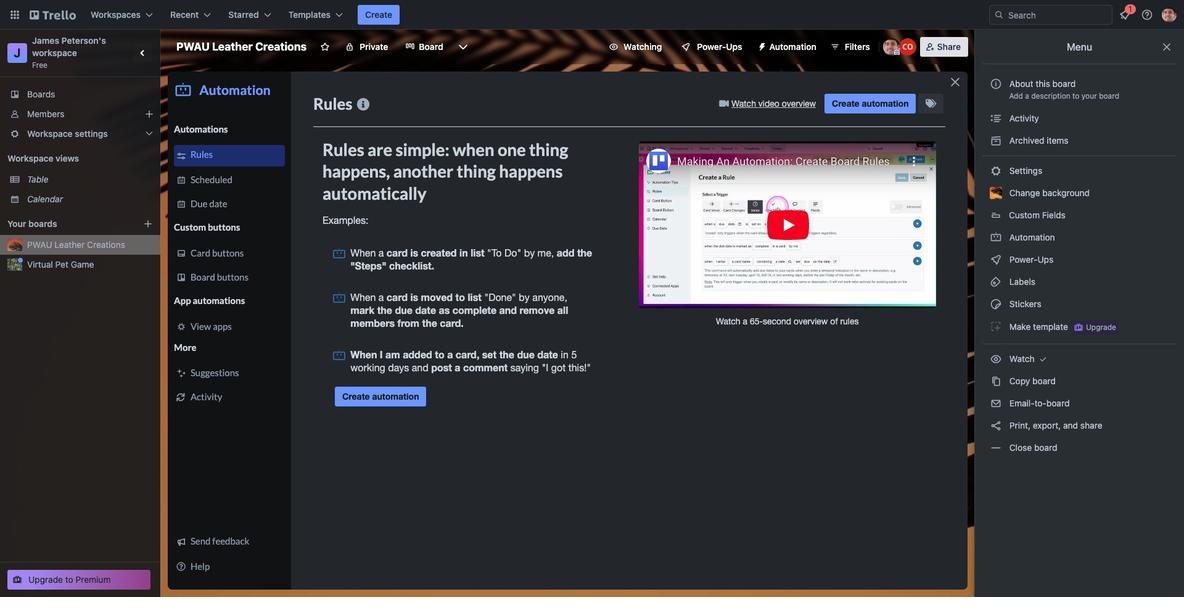 Task type: locate. For each thing, give the bounding box(es) containing it.
upgrade down stickers link
[[1087, 323, 1117, 332]]

1 vertical spatial pwau
[[27, 239, 52, 250]]

templates
[[289, 9, 331, 20]]

james peterson (jamespeterson93) image
[[1163, 7, 1177, 22], [883, 38, 901, 56]]

1 horizontal spatial to
[[1073, 91, 1080, 101]]

archived items link
[[983, 131, 1177, 151]]

views
[[56, 153, 79, 164]]

share button
[[920, 37, 969, 57]]

ups
[[726, 41, 743, 52], [1038, 254, 1054, 265]]

activity
[[1008, 113, 1040, 123]]

sm image for make template
[[990, 320, 1003, 333]]

0 vertical spatial ups
[[726, 41, 743, 52]]

boards
[[28, 218, 57, 229]]

private button
[[338, 37, 396, 57]]

1 horizontal spatial upgrade
[[1087, 323, 1117, 332]]

1 vertical spatial pwau leather creations
[[27, 239, 125, 250]]

0 horizontal spatial upgrade
[[28, 574, 63, 585]]

sm image for print, export, and share
[[990, 420, 1003, 432]]

automation button
[[753, 37, 824, 57]]

1 vertical spatial to
[[65, 574, 73, 585]]

workspace navigation collapse icon image
[[135, 44, 152, 62]]

0 vertical spatial james peterson (jamespeterson93) image
[[1163, 7, 1177, 22]]

sm image inside automation link
[[990, 231, 1003, 244]]

activity link
[[983, 109, 1177, 128]]

create button
[[358, 5, 400, 25]]

0 horizontal spatial power-ups
[[697, 41, 743, 52]]

1 horizontal spatial pwau
[[176, 40, 210, 53]]

private
[[360, 41, 388, 52]]

sm image inside print, export, and share link
[[990, 420, 1003, 432]]

sm image for settings
[[990, 165, 1003, 177]]

sm image inside the copy board link
[[990, 375, 1003, 388]]

upgrade to premium
[[28, 574, 111, 585]]

automation left the filters "button"
[[770, 41, 817, 52]]

settings link
[[983, 161, 1177, 181]]

sm image inside power-ups link
[[990, 254, 1003, 266]]

automation
[[770, 41, 817, 52], [1008, 232, 1056, 242]]

pwau inside text field
[[176, 40, 210, 53]]

0 horizontal spatial ups
[[726, 41, 743, 52]]

ups left automation button
[[726, 41, 743, 52]]

premium
[[76, 574, 111, 585]]

table link
[[27, 173, 153, 186]]

close
[[1010, 442, 1032, 453]]

0 vertical spatial to
[[1073, 91, 1080, 101]]

a
[[1026, 91, 1030, 101]]

james peterson's workspace free
[[32, 35, 108, 70]]

j
[[14, 46, 21, 60]]

to left premium
[[65, 574, 73, 585]]

custom fields button
[[983, 205, 1177, 225]]

workspace
[[27, 128, 73, 139], [7, 153, 53, 164]]

Search field
[[1005, 6, 1113, 24]]

workspace settings
[[27, 128, 108, 139]]

custom
[[1009, 210, 1040, 220]]

sm image inside archived items link
[[990, 135, 1003, 147]]

1 horizontal spatial power-ups
[[1008, 254, 1056, 265]]

board link
[[398, 37, 451, 57]]

workspace inside dropdown button
[[27, 128, 73, 139]]

power-
[[697, 41, 726, 52], [1010, 254, 1038, 265]]

free
[[32, 60, 48, 70]]

0 vertical spatial creations
[[255, 40, 307, 53]]

1 horizontal spatial automation
[[1008, 232, 1056, 242]]

0 vertical spatial leather
[[212, 40, 253, 53]]

to
[[1073, 91, 1080, 101], [65, 574, 73, 585]]

sm image for email-to-board
[[990, 397, 1003, 410]]

creations up virtual pet game "link" at the top left of the page
[[87, 239, 125, 250]]

pwau down recent dropdown button
[[176, 40, 210, 53]]

star or unstar board image
[[320, 42, 330, 52]]

board
[[419, 41, 443, 52]]

0 horizontal spatial pwau leather creations
[[27, 239, 125, 250]]

workspaces button
[[83, 5, 160, 25]]

1 vertical spatial creations
[[87, 239, 125, 250]]

sm image inside settings link
[[990, 165, 1003, 177]]

0 vertical spatial power-ups
[[697, 41, 743, 52]]

virtual
[[27, 259, 53, 270]]

pwau leather creations up game
[[27, 239, 125, 250]]

workspace
[[32, 48, 77, 58]]

1 horizontal spatial leather
[[212, 40, 253, 53]]

leather
[[212, 40, 253, 53], [55, 239, 85, 250]]

power-ups
[[697, 41, 743, 52], [1008, 254, 1056, 265]]

1 horizontal spatial james peterson (jamespeterson93) image
[[1163, 7, 1177, 22]]

primary element
[[0, 0, 1185, 30]]

leather down your boards with 2 items element
[[55, 239, 85, 250]]

open information menu image
[[1142, 9, 1154, 21]]

0 horizontal spatial creations
[[87, 239, 125, 250]]

watching button
[[602, 37, 670, 57]]

board right your
[[1100, 91, 1120, 101]]

archived
[[1010, 135, 1045, 146]]

0 horizontal spatial to
[[65, 574, 73, 585]]

1 horizontal spatial creations
[[255, 40, 307, 53]]

sm image for copy board
[[990, 375, 1003, 388]]

sm image inside the labels link
[[990, 276, 1003, 288]]

1 vertical spatial power-
[[1010, 254, 1038, 265]]

print,
[[1010, 420, 1031, 431]]

upgrade
[[1087, 323, 1117, 332], [28, 574, 63, 585]]

custom fields
[[1009, 210, 1066, 220]]

1 vertical spatial leather
[[55, 239, 85, 250]]

workspace down members
[[27, 128, 73, 139]]

sm image inside stickers link
[[990, 298, 1003, 310]]

sm image inside close board link
[[990, 442, 1003, 454]]

0 horizontal spatial james peterson (jamespeterson93) image
[[883, 38, 901, 56]]

ups down automation link
[[1038, 254, 1054, 265]]

about
[[1010, 78, 1034, 89]]

upgrade inside upgrade button
[[1087, 323, 1117, 332]]

add
[[1010, 91, 1024, 101]]

print, export, and share
[[1008, 420, 1103, 431]]

print, export, and share link
[[983, 416, 1177, 436]]

watch link
[[983, 349, 1177, 369]]

sm image
[[990, 112, 1003, 125], [990, 231, 1003, 244], [990, 298, 1003, 310], [990, 320, 1003, 333], [990, 353, 1003, 365], [1038, 353, 1050, 365], [990, 375, 1003, 388], [990, 442, 1003, 454]]

this member is an admin of this board. image
[[895, 50, 900, 56]]

calendar link
[[27, 193, 153, 205]]

0 vertical spatial automation
[[770, 41, 817, 52]]

copy
[[1010, 376, 1031, 386]]

your
[[1082, 91, 1098, 101]]

1 vertical spatial workspace
[[7, 153, 53, 164]]

power-ups inside button
[[697, 41, 743, 52]]

to left your
[[1073, 91, 1080, 101]]

game
[[71, 259, 94, 270]]

james
[[32, 35, 59, 46]]

1 vertical spatial upgrade
[[28, 574, 63, 585]]

0 horizontal spatial power-
[[697, 41, 726, 52]]

pwau leather creations down starred
[[176, 40, 307, 53]]

1 vertical spatial james peterson (jamespeterson93) image
[[883, 38, 901, 56]]

1 horizontal spatial pwau leather creations
[[176, 40, 307, 53]]

creations down templates
[[255, 40, 307, 53]]

0 vertical spatial upgrade
[[1087, 323, 1117, 332]]

sm image for power-ups
[[990, 254, 1003, 266]]

leather down starred
[[212, 40, 253, 53]]

1 vertical spatial automation
[[1008, 232, 1056, 242]]

leather inside text field
[[212, 40, 253, 53]]

templates button
[[281, 5, 351, 25]]

0 vertical spatial pwau leather creations
[[176, 40, 307, 53]]

sm image for labels
[[990, 276, 1003, 288]]

close board
[[1008, 442, 1058, 453]]

board down export,
[[1035, 442, 1058, 453]]

sm image for archived items
[[990, 135, 1003, 147]]

automation down the custom fields
[[1008, 232, 1056, 242]]

items
[[1047, 135, 1069, 146]]

james peterson (jamespeterson93) image right open information menu image
[[1163, 7, 1177, 22]]

workspace up table at left top
[[7, 153, 53, 164]]

0 vertical spatial workspace
[[27, 128, 73, 139]]

james peterson (jamespeterson93) image right filters
[[883, 38, 901, 56]]

starred
[[228, 9, 259, 20]]

upgrade inside upgrade to premium link
[[28, 574, 63, 585]]

pwau up virtual in the left top of the page
[[27, 239, 52, 250]]

to-
[[1035, 398, 1047, 408]]

upgrade left premium
[[28, 574, 63, 585]]

pwau
[[176, 40, 210, 53], [27, 239, 52, 250]]

upgrade for upgrade to premium
[[28, 574, 63, 585]]

0 vertical spatial power-
[[697, 41, 726, 52]]

automation link
[[983, 228, 1177, 247]]

power-ups link
[[983, 250, 1177, 270]]

1 horizontal spatial ups
[[1038, 254, 1054, 265]]

background
[[1043, 188, 1090, 198]]

sm image inside activity link
[[990, 112, 1003, 125]]

sm image inside automation button
[[753, 37, 770, 54]]

sm image inside the email-to-board link
[[990, 397, 1003, 410]]

recent button
[[163, 5, 219, 25]]

email-
[[1010, 398, 1035, 408]]

0 vertical spatial pwau
[[176, 40, 210, 53]]

1 vertical spatial ups
[[1038, 254, 1054, 265]]

customize views image
[[457, 41, 469, 53]]

your boards
[[7, 218, 57, 229]]

calendar
[[27, 194, 63, 204]]

0 horizontal spatial automation
[[770, 41, 817, 52]]

j link
[[7, 43, 27, 63]]

sm image for automation
[[990, 231, 1003, 244]]

sm image
[[753, 37, 770, 54], [990, 135, 1003, 147], [990, 165, 1003, 177], [990, 254, 1003, 266], [990, 276, 1003, 288], [990, 397, 1003, 410], [990, 420, 1003, 432]]

back to home image
[[30, 5, 76, 25]]

watching
[[624, 41, 662, 52]]



Task type: describe. For each thing, give the bounding box(es) containing it.
make template
[[1008, 321, 1069, 332]]

create
[[365, 9, 393, 20]]

board up the description
[[1053, 78, 1076, 89]]

boards
[[27, 89, 55, 99]]

power-ups button
[[673, 37, 750, 57]]

search image
[[995, 10, 1005, 20]]

filters
[[845, 41, 870, 52]]

creations inside text field
[[255, 40, 307, 53]]

workspaces
[[91, 9, 141, 20]]

0 horizontal spatial leather
[[55, 239, 85, 250]]

boards link
[[0, 85, 160, 104]]

christina overa (christinaovera) image
[[899, 38, 917, 56]]

pet
[[55, 259, 68, 270]]

workspace views
[[7, 153, 79, 164]]

description
[[1032, 91, 1071, 101]]

close board link
[[983, 438, 1177, 458]]

peterson's
[[61, 35, 106, 46]]

ups inside power-ups link
[[1038, 254, 1054, 265]]

settings
[[75, 128, 108, 139]]

about this board add a description to your board
[[1010, 78, 1120, 101]]

upgrade for upgrade
[[1087, 323, 1117, 332]]

automation inside automation link
[[1008, 232, 1056, 242]]

archived items
[[1008, 135, 1069, 146]]

workspace for workspace views
[[7, 153, 53, 164]]

change
[[1010, 188, 1041, 198]]

board up to-
[[1033, 376, 1056, 386]]

email-to-board
[[1008, 398, 1070, 408]]

make
[[1010, 321, 1031, 332]]

upgrade button
[[1072, 320, 1119, 335]]

filters button
[[827, 37, 874, 57]]

share
[[1081, 420, 1103, 431]]

sm image for close board
[[990, 442, 1003, 454]]

1 notification image
[[1118, 7, 1133, 22]]

fields
[[1043, 210, 1066, 220]]

your
[[7, 218, 26, 229]]

1 horizontal spatial power-
[[1010, 254, 1038, 265]]

share
[[938, 41, 961, 52]]

email-to-board link
[[983, 394, 1177, 413]]

and
[[1064, 420, 1079, 431]]

pwau leather creations inside pwau leather creations link
[[27, 239, 125, 250]]

members
[[27, 109, 64, 119]]

template
[[1034, 321, 1069, 332]]

stickers link
[[983, 294, 1177, 314]]

james peterson's workspace link
[[32, 35, 108, 58]]

virtual pet game
[[27, 259, 94, 270]]

sm image for activity
[[990, 112, 1003, 125]]

board up print, export, and share
[[1047, 398, 1070, 408]]

starred button
[[221, 5, 279, 25]]

virtual pet game link
[[27, 259, 153, 271]]

table
[[27, 174, 48, 184]]

settings
[[1008, 165, 1043, 176]]

your boards with 2 items element
[[7, 217, 125, 231]]

workspace settings button
[[0, 124, 160, 144]]

0 horizontal spatial pwau
[[27, 239, 52, 250]]

export,
[[1033, 420, 1062, 431]]

watch
[[1008, 354, 1038, 364]]

1 vertical spatial power-ups
[[1008, 254, 1056, 265]]

copy board link
[[983, 371, 1177, 391]]

add board image
[[143, 219, 153, 229]]

labels
[[1008, 276, 1036, 287]]

pwau leather creations link
[[27, 239, 153, 251]]

stickers
[[1008, 299, 1042, 309]]

workspace for workspace settings
[[27, 128, 73, 139]]

sm image for watch
[[990, 353, 1003, 365]]

members link
[[0, 104, 160, 124]]

labels link
[[983, 272, 1177, 292]]

ups inside power-ups button
[[726, 41, 743, 52]]

change background
[[1008, 188, 1090, 198]]

recent
[[170, 9, 199, 20]]

power- inside button
[[697, 41, 726, 52]]

change background link
[[983, 183, 1177, 203]]

pwau leather creations inside pwau leather creations text field
[[176, 40, 307, 53]]

this
[[1036, 78, 1051, 89]]

menu
[[1067, 41, 1093, 52]]

copy board
[[1008, 376, 1056, 386]]

automation inside automation button
[[770, 41, 817, 52]]

Board name text field
[[170, 37, 313, 57]]

sm image for stickers
[[990, 298, 1003, 310]]

to inside about this board add a description to your board
[[1073, 91, 1080, 101]]



Task type: vqa. For each thing, say whether or not it's contained in the screenshot.
Apple Test LINK
no



